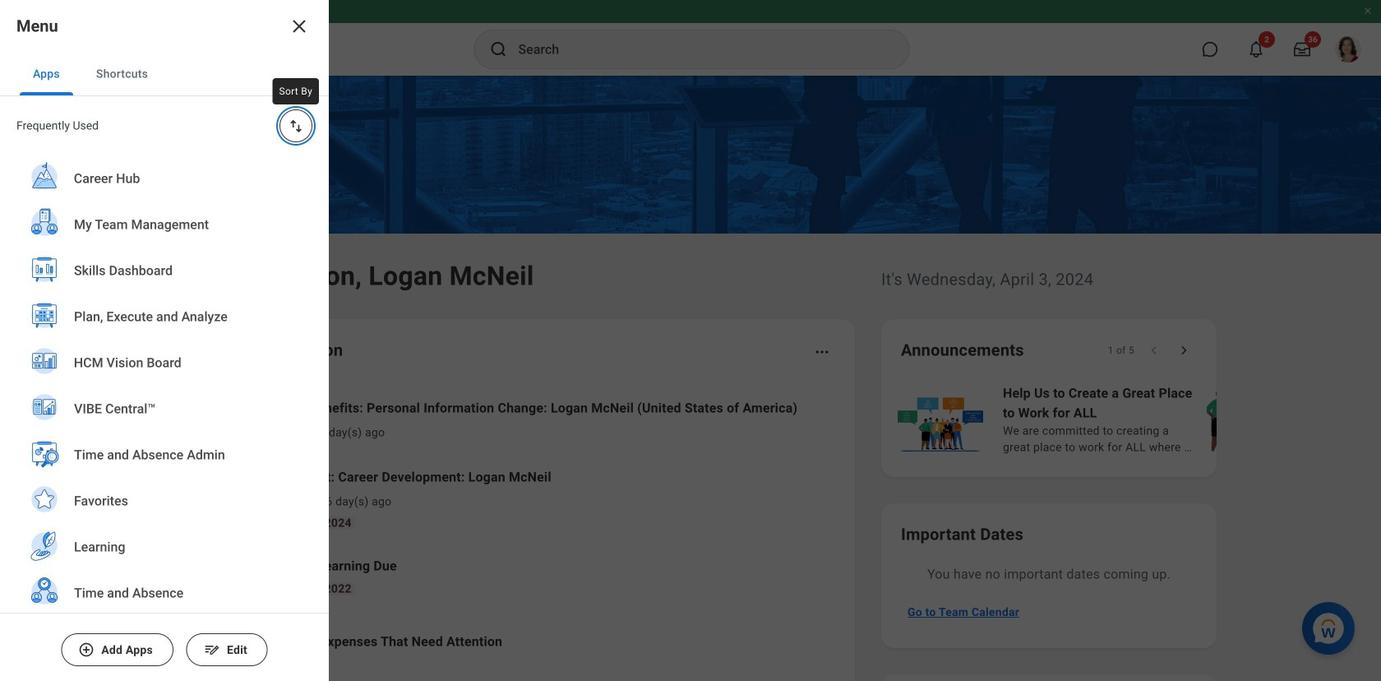Task type: vqa. For each thing, say whether or not it's contained in the screenshot.
banner
yes



Task type: locate. For each thing, give the bounding box(es) containing it.
main content
[[0, 76, 1382, 681]]

status
[[1108, 344, 1135, 357]]

notifications large image
[[1249, 41, 1265, 58]]

list
[[0, 155, 329, 681], [895, 382, 1382, 457], [184, 385, 836, 674]]

chevron left small image
[[1147, 342, 1163, 359]]

inbox large image
[[1295, 41, 1311, 58]]

chevron right small image
[[1176, 342, 1193, 359]]

search image
[[489, 39, 509, 59]]

tab list
[[0, 53, 329, 96]]

banner
[[0, 0, 1382, 76]]



Task type: describe. For each thing, give the bounding box(es) containing it.
dashboard expenses image
[[208, 629, 233, 654]]

global navigation dialog
[[0, 0, 329, 681]]

sort image
[[288, 118, 304, 134]]

profile logan mcneil element
[[1326, 31, 1372, 67]]

text edit image
[[204, 642, 220, 658]]

close environment banner image
[[1364, 6, 1374, 16]]

x image
[[290, 16, 309, 36]]

plus circle image
[[78, 642, 95, 658]]



